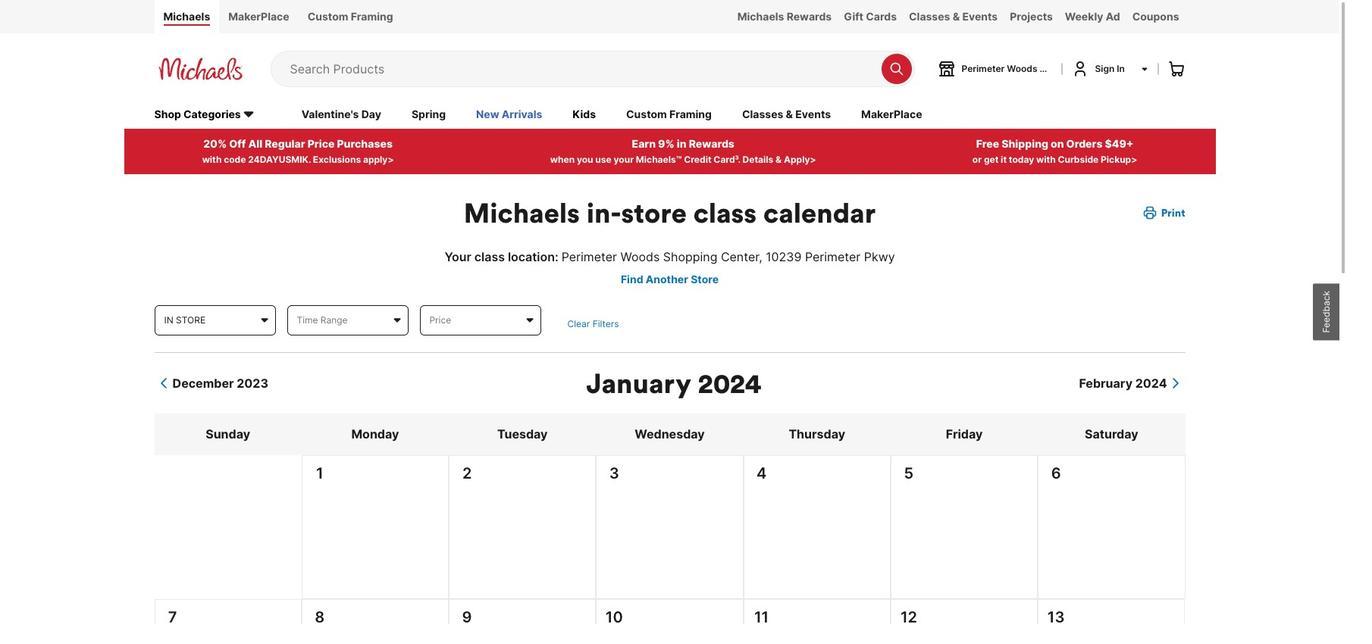 Task type: describe. For each thing, give the bounding box(es) containing it.
woods inside button
[[1007, 63, 1038, 74]]

0 horizontal spatial class
[[475, 250, 505, 265]]

input Experience Type field
[[154, 305, 276, 336]]

michaels rewards link
[[732, 0, 838, 33]]

valentine's day link
[[302, 107, 381, 123]]

spring
[[412, 107, 446, 120]]

0 vertical spatial makerplace
[[228, 10, 289, 23]]

3
[[610, 465, 619, 483]]

& for the leftmost the classes & events link
[[786, 107, 793, 120]]

shop categories link
[[154, 107, 271, 123]]

24dayusmik.
[[248, 154, 311, 165]]

0 horizontal spatial woods
[[621, 250, 660, 265]]

perimeter woods shopping center button
[[938, 60, 1114, 78]]

today
[[1009, 154, 1035, 165]]

tuesday
[[497, 427, 548, 442]]

input Time Range field
[[287, 305, 408, 336]]

pickup>
[[1101, 154, 1138, 165]]

weekly ad link
[[1059, 0, 1127, 33]]

1 vertical spatial center
[[721, 250, 759, 265]]

weekly
[[1065, 10, 1104, 23]]

1 horizontal spatial perimeter
[[805, 250, 861, 265]]

cards
[[866, 10, 897, 23]]

find
[[621, 273, 643, 286]]

new arrivals link
[[476, 107, 542, 123]]

$49+
[[1105, 137, 1134, 150]]

michaels in-store class calendar
[[464, 195, 876, 230]]

spring link
[[412, 107, 446, 123]]

michaels link
[[154, 0, 219, 33]]

in
[[1117, 63, 1125, 74]]

events for the classes & events link to the top
[[963, 10, 998, 23]]

all
[[248, 137, 263, 150]]

michaels for michaels rewards
[[738, 10, 784, 23]]

list containing 1
[[154, 456, 1186, 600]]

on
[[1051, 137, 1064, 150]]

search button image
[[889, 61, 904, 76]]

classes for the leftmost the classes & events link
[[742, 107, 784, 120]]

events for the leftmost the classes & events link
[[796, 107, 831, 120]]

20% off all regular price purchases with code 24dayusmik. exclusions apply>
[[202, 137, 394, 165]]

store
[[691, 273, 719, 286]]

friday
[[946, 427, 983, 442]]

wednesday
[[635, 427, 705, 442]]

get
[[984, 154, 999, 165]]

ad
[[1106, 10, 1121, 23]]

free shipping on orders $49+ or get it today with curbside pickup>
[[973, 137, 1138, 165]]

rewards inside earn 9% in rewards when you use your michaels™ credit card³. details & apply>
[[689, 137, 735, 150]]

valentine's
[[302, 107, 359, 120]]

filters
[[593, 318, 619, 330]]

another
[[646, 273, 689, 286]]

regular
[[265, 137, 305, 150]]

sunday
[[206, 427, 250, 442]]

perimeter inside button
[[962, 63, 1005, 74]]

list for 2
[[450, 486, 596, 493]]

it
[[1001, 154, 1007, 165]]

your class location: perimeter woods shopping center , 10239 perimeter pkwy
[[445, 250, 895, 265]]

curbside
[[1058, 154, 1099, 165]]

projects link
[[1004, 0, 1059, 33]]

your
[[614, 154, 634, 165]]

coupons
[[1133, 10, 1180, 23]]

custom for top the custom framing link
[[308, 10, 348, 23]]

find another store
[[621, 273, 719, 286]]

in-
[[587, 195, 621, 230]]

5
[[904, 465, 914, 483]]

input Price field
[[420, 305, 541, 336]]

0 vertical spatial class
[[694, 195, 757, 230]]

earn 9% in rewards when you use your michaels™ credit card³. details & apply>
[[550, 137, 816, 165]]

sign
[[1095, 63, 1115, 74]]

2
[[462, 465, 472, 483]]

20%
[[203, 137, 227, 150]]

projects
[[1010, 10, 1053, 23]]

custom framing for top the custom framing link
[[308, 10, 393, 23]]

weekly ad
[[1065, 10, 1121, 23]]

list for 4
[[744, 486, 890, 493]]

1
[[316, 465, 324, 483]]

framing for top the custom framing link
[[351, 10, 393, 23]]

with inside free shipping on orders $49+ or get it today with curbside pickup>
[[1037, 154, 1056, 165]]

4
[[757, 465, 767, 483]]

shop categories
[[154, 107, 241, 120]]

michaels™
[[636, 154, 682, 165]]

0 vertical spatial custom framing link
[[299, 0, 402, 33]]

coupons link
[[1127, 0, 1186, 33]]

print
[[1162, 206, 1186, 220]]

with inside 20% off all regular price purchases with code 24dayusmik. exclusions apply>
[[202, 154, 222, 165]]

michaels for michaels
[[163, 10, 210, 23]]

saturday
[[1085, 427, 1139, 442]]

custom for the bottommost the custom framing link
[[626, 107, 667, 120]]

classes & events for the leftmost the classes & events link
[[742, 107, 831, 120]]

gift
[[844, 10, 864, 23]]

february 2024
[[1080, 376, 1167, 391]]

classes & events for the classes & events link to the top
[[909, 10, 998, 23]]

classes for the classes & events link to the top
[[909, 10, 951, 23]]

apply>
[[784, 154, 816, 165]]

card³.
[[714, 154, 741, 165]]

1 vertical spatial makerplace
[[862, 107, 923, 120]]



Task type: vqa. For each thing, say whether or not it's contained in the screenshot.
calendar
yes



Task type: locate. For each thing, give the bounding box(es) containing it.
1 horizontal spatial makerplace link
[[862, 107, 923, 123]]

1 horizontal spatial woods
[[1007, 63, 1038, 74]]

classes & events up apply>
[[742, 107, 831, 120]]

0 horizontal spatial rewards
[[689, 137, 735, 150]]

categories
[[184, 107, 241, 120]]

0 vertical spatial events
[[963, 10, 998, 23]]

clear
[[568, 318, 590, 330]]

0 horizontal spatial 2024
[[698, 366, 762, 401]]

0 horizontal spatial center
[[721, 250, 759, 265]]

& right cards
[[953, 10, 960, 23]]

in
[[677, 137, 687, 150]]

shopping inside perimeter woods shopping center button
[[1040, 63, 1082, 74]]

michaels for michaels in-store class calendar
[[464, 195, 580, 230]]

custom framing link
[[299, 0, 402, 33], [626, 107, 712, 123]]

0 horizontal spatial custom framing
[[308, 10, 393, 23]]

0 horizontal spatial makerplace
[[228, 10, 289, 23]]

9%
[[658, 137, 675, 150]]

1 horizontal spatial classes
[[909, 10, 951, 23]]

perimeter down in-
[[562, 250, 617, 265]]

makerplace right michaels link
[[228, 10, 289, 23]]

shop
[[154, 107, 181, 120]]

2023
[[237, 376, 268, 391]]

0 vertical spatial classes
[[909, 10, 951, 23]]

new
[[476, 107, 499, 120]]

location:
[[508, 250, 559, 265]]

shopping left sign
[[1040, 63, 1082, 74]]

0 horizontal spatial &
[[776, 154, 782, 165]]

with down on
[[1037, 154, 1056, 165]]

free
[[977, 137, 1000, 150]]

1 vertical spatial woods
[[621, 250, 660, 265]]

makerplace down search button image
[[862, 107, 923, 120]]

1 vertical spatial rewards
[[689, 137, 735, 150]]

1 vertical spatial classes & events
[[742, 107, 831, 120]]

0 vertical spatial framing
[[351, 10, 393, 23]]

orders
[[1067, 137, 1103, 150]]

0 vertical spatial &
[[953, 10, 960, 23]]

Search Input field
[[290, 51, 874, 86]]

& inside earn 9% in rewards when you use your michaels™ credit card³. details & apply>
[[776, 154, 782, 165]]

clear filters
[[568, 318, 619, 330]]

rewards up credit
[[689, 137, 735, 150]]

& for the classes & events link to the top
[[953, 10, 960, 23]]

0 horizontal spatial custom
[[308, 10, 348, 23]]

1 horizontal spatial classes & events link
[[903, 0, 1004, 33]]

january 2024
[[586, 366, 762, 401]]

center inside button
[[1084, 63, 1114, 74]]

class
[[694, 195, 757, 230], [475, 250, 505, 265]]

0 horizontal spatial framing
[[351, 10, 393, 23]]

store
[[621, 195, 687, 230]]

center left 10239 at the top right of the page
[[721, 250, 759, 265]]

classes
[[909, 10, 951, 23], [742, 107, 784, 120]]

1 vertical spatial classes & events link
[[742, 107, 831, 123]]

shopping up store
[[663, 250, 718, 265]]

1 horizontal spatial class
[[694, 195, 757, 230]]

0 horizontal spatial classes & events
[[742, 107, 831, 120]]

0 vertical spatial woods
[[1007, 63, 1038, 74]]

monday
[[351, 427, 399, 442]]

1 horizontal spatial &
[[786, 107, 793, 120]]

use
[[596, 154, 612, 165]]

perimeter down projects link
[[962, 63, 1005, 74]]

class down card³.
[[694, 195, 757, 230]]

center left in
[[1084, 63, 1114, 74]]

classes right cards
[[909, 10, 951, 23]]

0 vertical spatial shopping
[[1040, 63, 1082, 74]]

woods down projects link
[[1007, 63, 1038, 74]]

class right the your
[[475, 250, 505, 265]]

with down 20%
[[202, 154, 222, 165]]

day
[[361, 107, 381, 120]]

1 vertical spatial &
[[786, 107, 793, 120]]

10239
[[766, 250, 802, 265]]

1 horizontal spatial framing
[[670, 107, 712, 120]]

1 vertical spatial custom framing link
[[626, 107, 712, 123]]

december
[[173, 376, 234, 391]]

center
[[1084, 63, 1114, 74], [721, 250, 759, 265]]

when
[[550, 154, 575, 165]]

1 with from the left
[[202, 154, 222, 165]]

february
[[1080, 376, 1133, 391]]

1 horizontal spatial custom framing
[[626, 107, 712, 120]]

framing
[[351, 10, 393, 23], [670, 107, 712, 120]]

gift cards link
[[838, 0, 903, 33]]

thursday
[[789, 427, 846, 442]]

custom framing for the bottommost the custom framing link
[[626, 107, 712, 120]]

purchases
[[337, 137, 393, 150]]

with
[[202, 154, 222, 165], [1037, 154, 1056, 165]]

rewards left gift
[[787, 10, 832, 23]]

apply>
[[363, 154, 394, 165]]

1 vertical spatial makerplace link
[[862, 107, 923, 123]]

woods up find
[[621, 250, 660, 265]]

0 horizontal spatial michaels
[[163, 10, 210, 23]]

classes & events link
[[903, 0, 1004, 33], [742, 107, 831, 123]]

price
[[308, 137, 335, 150]]

december 2023
[[173, 376, 268, 391]]

sign in
[[1095, 63, 1125, 74]]

2 horizontal spatial perimeter
[[962, 63, 1005, 74]]

list for 1
[[302, 486, 448, 493]]

2 horizontal spatial michaels
[[738, 10, 784, 23]]

0 vertical spatial makerplace link
[[219, 0, 299, 33]]

1 vertical spatial events
[[796, 107, 831, 120]]

off
[[229, 137, 246, 150]]

1 horizontal spatial center
[[1084, 63, 1114, 74]]

your
[[445, 250, 472, 265]]

1 horizontal spatial with
[[1037, 154, 1056, 165]]

arrivals
[[502, 107, 542, 120]]

1 vertical spatial framing
[[670, 107, 712, 120]]

1 horizontal spatial classes & events
[[909, 10, 998, 23]]

1 horizontal spatial custom framing link
[[626, 107, 712, 123]]

january
[[586, 366, 692, 401]]

1 vertical spatial class
[[475, 250, 505, 265]]

details
[[743, 154, 774, 165]]

1 horizontal spatial shopping
[[1040, 63, 1082, 74]]

you
[[577, 154, 593, 165]]

2 vertical spatial &
[[776, 154, 782, 165]]

classes & events link up apply>
[[742, 107, 831, 123]]

custom framing
[[308, 10, 393, 23], [626, 107, 712, 120]]

1 vertical spatial custom
[[626, 107, 667, 120]]

1 horizontal spatial 2024
[[1136, 376, 1167, 391]]

& up apply>
[[786, 107, 793, 120]]

2024 for january 2024
[[698, 366, 762, 401]]

0 vertical spatial classes & events
[[909, 10, 998, 23]]

michaels rewards
[[738, 10, 832, 23]]

framing for the bottommost the custom framing link
[[670, 107, 712, 120]]

2 horizontal spatial &
[[953, 10, 960, 23]]

1 horizontal spatial custom
[[626, 107, 667, 120]]

0 vertical spatial classes & events link
[[903, 0, 1004, 33]]

6
[[1052, 465, 1061, 483]]

0 vertical spatial center
[[1084, 63, 1114, 74]]

makerplace link
[[219, 0, 299, 33], [862, 107, 923, 123]]

0 horizontal spatial custom framing link
[[299, 0, 402, 33]]

classes up details
[[742, 107, 784, 120]]

classes & events right cards
[[909, 10, 998, 23]]

0 horizontal spatial classes
[[742, 107, 784, 120]]

0 vertical spatial custom framing
[[308, 10, 393, 23]]

code
[[224, 154, 246, 165]]

calendar
[[764, 195, 876, 230]]

or
[[973, 154, 982, 165]]

credit
[[684, 154, 712, 165]]

1 horizontal spatial events
[[963, 10, 998, 23]]

0 horizontal spatial makerplace link
[[219, 0, 299, 33]]

& right details
[[776, 154, 782, 165]]

1 vertical spatial custom framing
[[626, 107, 712, 120]]

events left projects
[[963, 10, 998, 23]]

1 vertical spatial classes
[[742, 107, 784, 120]]

earn
[[632, 137, 656, 150]]

0 horizontal spatial events
[[796, 107, 831, 120]]

2 with from the left
[[1037, 154, 1056, 165]]

clear filters button
[[568, 318, 619, 331]]

1 vertical spatial shopping
[[663, 250, 718, 265]]

0 horizontal spatial classes & events link
[[742, 107, 831, 123]]

shopping
[[1040, 63, 1082, 74], [663, 250, 718, 265]]

sign in button
[[1071, 60, 1149, 78]]

0 horizontal spatial with
[[202, 154, 222, 165]]

&
[[953, 10, 960, 23], [786, 107, 793, 120], [776, 154, 782, 165]]

1 horizontal spatial michaels
[[464, 195, 580, 230]]

gift cards
[[844, 10, 897, 23]]

list
[[154, 456, 1186, 600], [302, 486, 448, 493], [450, 486, 596, 493], [744, 486, 890, 493], [154, 600, 1186, 625]]

classes & events link right cards
[[903, 0, 1004, 33]]

1 horizontal spatial rewards
[[787, 10, 832, 23]]

events up apply>
[[796, 107, 831, 120]]

0 vertical spatial custom
[[308, 10, 348, 23]]

classes & events
[[909, 10, 998, 23], [742, 107, 831, 120]]

0 horizontal spatial shopping
[[663, 250, 718, 265]]

makerplace
[[228, 10, 289, 23], [862, 107, 923, 120]]

exclusions
[[313, 154, 361, 165]]

shipping
[[1002, 137, 1049, 150]]

1 horizontal spatial makerplace
[[862, 107, 923, 120]]

valentine's day
[[302, 107, 381, 120]]

2024 for february 2024
[[1136, 376, 1167, 391]]

perimeter down the calendar
[[805, 250, 861, 265]]

perimeter woods shopping center
[[962, 63, 1114, 74]]

pkwy
[[864, 250, 895, 265]]

0 horizontal spatial perimeter
[[562, 250, 617, 265]]

0 vertical spatial rewards
[[787, 10, 832, 23]]

michaels
[[163, 10, 210, 23], [738, 10, 784, 23], [464, 195, 580, 230]]

,
[[759, 250, 763, 265]]

new arrivals
[[476, 107, 542, 120]]



